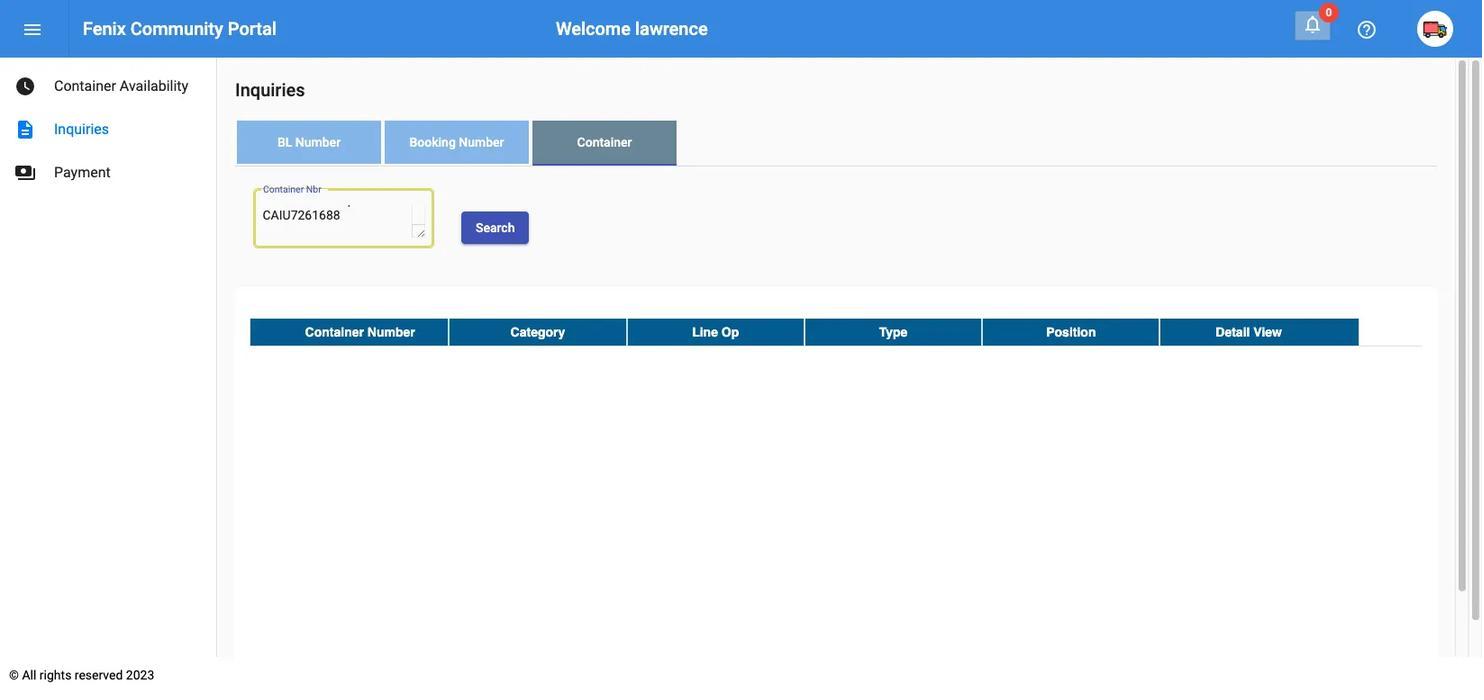 Task type: locate. For each thing, give the bounding box(es) containing it.
no color image up watch_later
[[22, 19, 43, 41]]

notifications_none button
[[1295, 11, 1331, 41]]

notifications_none
[[1302, 14, 1323, 35]]

no color image for help_outline popup button
[[1356, 19, 1378, 41]]

no color image containing help_outline
[[1356, 19, 1378, 41]]

number
[[295, 135, 341, 150], [459, 135, 504, 150], [367, 325, 415, 339]]

no color image containing menu
[[22, 19, 43, 41]]

no color image
[[1302, 14, 1323, 35], [22, 19, 43, 41], [1356, 19, 1378, 41], [14, 76, 36, 97], [14, 162, 36, 184]]

0 horizontal spatial container
[[54, 77, 116, 95]]

None text field
[[263, 205, 425, 237]]

payments
[[14, 162, 36, 184]]

inquiries
[[235, 79, 305, 101], [54, 121, 109, 138]]

no color image left help_outline popup button
[[1302, 14, 1323, 35]]

no color image down description
[[14, 162, 36, 184]]

2 vertical spatial container
[[305, 325, 364, 339]]

no color image inside notifications_none popup button
[[1302, 14, 1323, 35]]

no color image
[[14, 119, 36, 141]]

detail
[[1216, 325, 1250, 339]]

container inside column header
[[305, 325, 364, 339]]

no color image up no color image
[[14, 76, 36, 97]]

category
[[510, 325, 565, 339]]

lawrence
[[635, 18, 708, 40]]

type column header
[[804, 319, 982, 346]]

1 vertical spatial container
[[577, 135, 632, 150]]

row containing container number
[[250, 319, 1423, 347]]

2023
[[126, 668, 154, 683]]

2 horizontal spatial container
[[577, 135, 632, 150]]

no color image right notifications_none popup button
[[1356, 19, 1378, 41]]

op
[[721, 325, 739, 339]]

0 horizontal spatial number
[[295, 135, 341, 150]]

booking
[[409, 135, 456, 150]]

type
[[879, 325, 908, 339]]

detail view
[[1216, 325, 1282, 339]]

container
[[54, 77, 116, 95], [577, 135, 632, 150], [305, 325, 364, 339]]

inquiries up the "payment"
[[54, 121, 109, 138]]

watch_later
[[14, 76, 36, 97]]

1 horizontal spatial container
[[305, 325, 364, 339]]

description
[[14, 119, 36, 141]]

no color image containing notifications_none
[[1302, 14, 1323, 35]]

bl number tab panel
[[235, 167, 1437, 694]]

navigation
[[0, 58, 216, 195]]

0 horizontal spatial inquiries
[[54, 121, 109, 138]]

portal
[[228, 18, 276, 40]]

number inside column header
[[367, 325, 415, 339]]

no color image inside help_outline popup button
[[1356, 19, 1378, 41]]

no color image inside menu button
[[22, 19, 43, 41]]

view
[[1253, 325, 1282, 339]]

search button
[[461, 211, 529, 244]]

1 vertical spatial inquiries
[[54, 121, 109, 138]]

0 vertical spatial container
[[54, 77, 116, 95]]

help_outline
[[1356, 19, 1378, 41]]

inquiries up bl
[[235, 79, 305, 101]]

1 horizontal spatial number
[[367, 325, 415, 339]]

row
[[250, 319, 1423, 347]]

0 vertical spatial inquiries
[[235, 79, 305, 101]]

2 horizontal spatial number
[[459, 135, 504, 150]]

booking number
[[409, 135, 504, 150]]

no color image containing payments
[[14, 162, 36, 184]]

fenix
[[83, 18, 126, 40]]



Task type: describe. For each thing, give the bounding box(es) containing it.
line op
[[692, 325, 739, 339]]

navigation containing watch_later
[[0, 58, 216, 195]]

number for bl number
[[295, 135, 341, 150]]

search
[[476, 221, 515, 235]]

booking number tab panel
[[235, 167, 1437, 694]]

menu button
[[14, 11, 50, 47]]

1 horizontal spatial inquiries
[[235, 79, 305, 101]]

no color image for notifications_none popup button
[[1302, 14, 1323, 35]]

inquiries inside navigation
[[54, 121, 109, 138]]

community
[[130, 18, 223, 40]]

number for booking number
[[459, 135, 504, 150]]

menu
[[22, 19, 43, 41]]

payment
[[54, 164, 111, 181]]

container number column header
[[250, 319, 449, 346]]

position
[[1046, 325, 1096, 339]]

bl number
[[277, 135, 341, 150]]

category column header
[[449, 319, 627, 346]]

position column header
[[982, 319, 1160, 346]]

container number
[[305, 325, 415, 339]]

welcome
[[556, 18, 631, 40]]

©
[[9, 668, 19, 683]]

bl
[[277, 135, 292, 150]]

line op column header
[[627, 319, 804, 346]]

line
[[692, 325, 718, 339]]

detail view column header
[[1160, 319, 1359, 346]]

reserved
[[75, 668, 123, 683]]

availability
[[120, 77, 188, 95]]

container availability
[[54, 77, 188, 95]]

container for container availability
[[54, 77, 116, 95]]

container for container
[[577, 135, 632, 150]]

number for container number
[[367, 325, 415, 339]]

welcome lawrence
[[556, 18, 708, 40]]

rights
[[40, 668, 71, 683]]

no color image containing watch_later
[[14, 76, 36, 97]]

no color image for menu button at the top left of the page
[[22, 19, 43, 41]]

help_outline button
[[1349, 11, 1385, 47]]

fenix community portal
[[83, 18, 276, 40]]

© all rights reserved 2023
[[9, 668, 154, 683]]

container for container number
[[305, 325, 364, 339]]

all
[[22, 668, 36, 683]]



Task type: vqa. For each thing, say whether or not it's contained in the screenshot.
Type column header
yes



